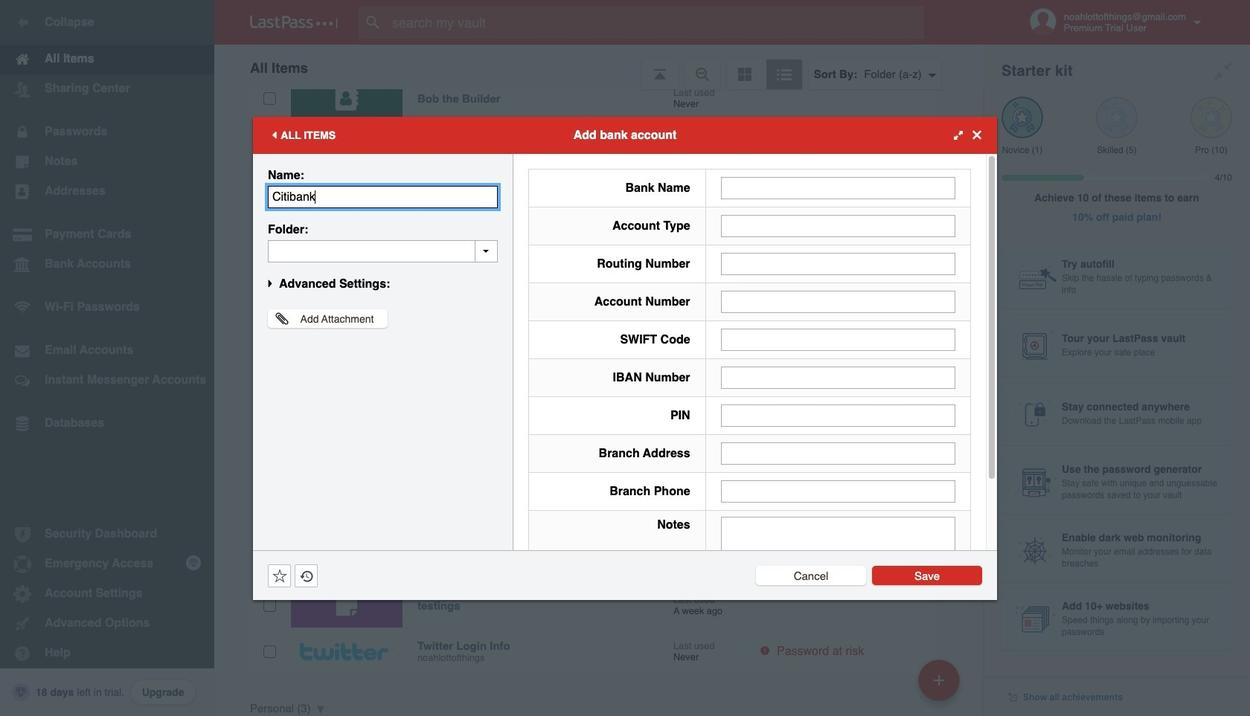 Task type: describe. For each thing, give the bounding box(es) containing it.
Search search field
[[359, 6, 953, 39]]

new item image
[[934, 675, 944, 686]]



Task type: vqa. For each thing, say whether or not it's contained in the screenshot.
Vault options NAVIGATION at top
yes



Task type: locate. For each thing, give the bounding box(es) containing it.
None text field
[[268, 186, 498, 208], [268, 240, 498, 262], [721, 253, 956, 275], [721, 329, 956, 351], [721, 367, 956, 389], [721, 517, 956, 609], [268, 186, 498, 208], [268, 240, 498, 262], [721, 253, 956, 275], [721, 329, 956, 351], [721, 367, 956, 389], [721, 517, 956, 609]]

vault options navigation
[[214, 45, 984, 89]]

lastpass image
[[250, 16, 338, 29]]

None text field
[[721, 177, 956, 199], [721, 215, 956, 237], [721, 291, 956, 313], [721, 404, 956, 427], [721, 442, 956, 465], [721, 480, 956, 503], [721, 177, 956, 199], [721, 215, 956, 237], [721, 291, 956, 313], [721, 404, 956, 427], [721, 442, 956, 465], [721, 480, 956, 503]]

search my vault text field
[[359, 6, 953, 39]]

dialog
[[253, 116, 997, 619]]

new item navigation
[[913, 656, 969, 717]]

main navigation navigation
[[0, 0, 214, 717]]



